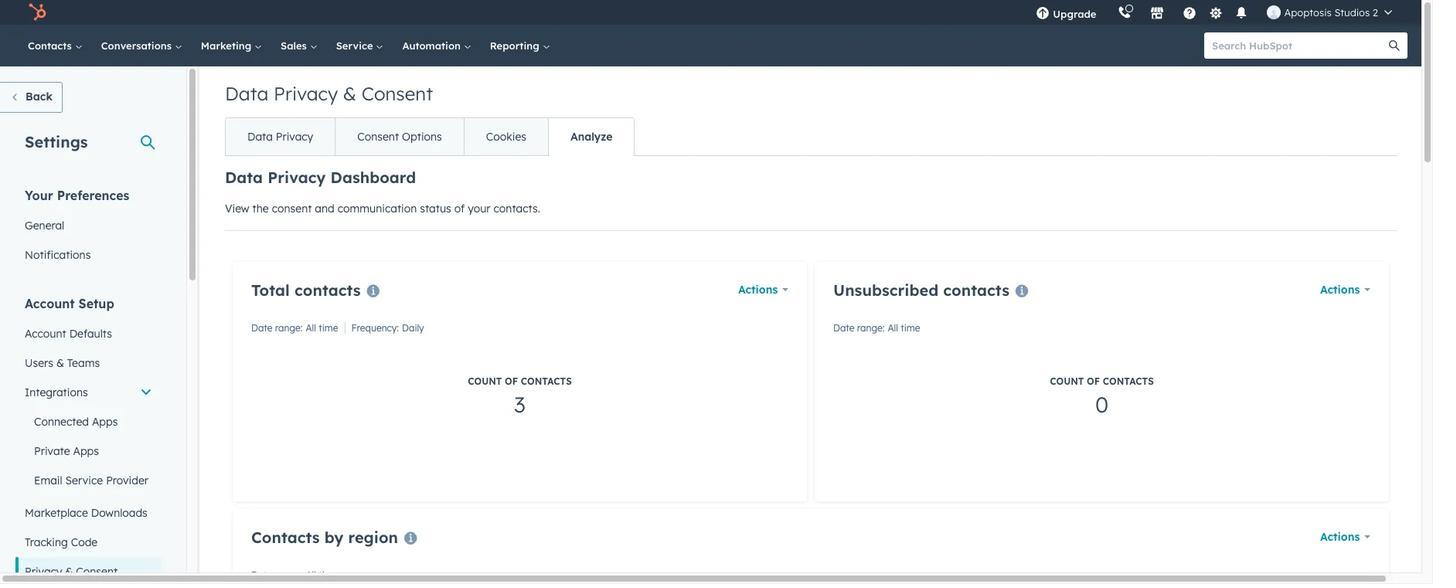Task type: locate. For each thing, give the bounding box(es) containing it.
of up 0 in the bottom of the page
[[1087, 376, 1101, 387]]

2 horizontal spatial &
[[343, 82, 357, 105]]

contacts up 0 in the bottom of the page
[[1103, 376, 1154, 387]]

view the consent and communication status of your contacts.
[[225, 202, 541, 216]]

2 vertical spatial &
[[65, 565, 73, 579]]

general link
[[15, 211, 162, 241]]

contacts for 3
[[295, 281, 361, 300]]

time
[[319, 322, 338, 334], [901, 322, 921, 334], [319, 570, 338, 582]]

actions for 3
[[739, 283, 778, 297]]

consent up consent options link
[[362, 82, 433, 105]]

& down service link
[[343, 82, 357, 105]]

apps
[[92, 415, 118, 429], [73, 445, 99, 459]]

consent down 'tracking code' link
[[76, 565, 118, 579]]

& down "tracking code" at the bottom of page
[[65, 565, 73, 579]]

tara schultz image
[[1268, 5, 1282, 19]]

privacy down sales link
[[274, 82, 338, 105]]

downloads
[[91, 507, 148, 520]]

range: down unsubscribed
[[858, 322, 885, 334]]

marketplaces image
[[1151, 7, 1165, 21]]

of inside count of contacts 3
[[505, 376, 518, 387]]

& right the "users"
[[56, 357, 64, 370]]

1 horizontal spatial service
[[336, 39, 376, 52]]

of for 3
[[505, 376, 518, 387]]

0 vertical spatial apps
[[92, 415, 118, 429]]

service down private apps "link"
[[65, 474, 103, 488]]

marketing link
[[192, 25, 271, 67]]

1 vertical spatial account
[[25, 327, 66, 341]]

email service provider
[[34, 474, 148, 488]]

data down marketing link
[[225, 82, 269, 105]]

2 count from the left
[[1050, 376, 1085, 387]]

consent options link
[[335, 118, 464, 155]]

apoptosis studios 2 button
[[1259, 0, 1402, 25]]

all for 0
[[888, 322, 899, 334]]

data up 'the'
[[247, 130, 273, 144]]

menu
[[1026, 0, 1404, 25]]

service link
[[327, 25, 393, 67]]

sales
[[281, 39, 310, 52]]

sales link
[[271, 25, 327, 67]]

0 horizontal spatial of
[[454, 202, 465, 216]]

unsubscribed contacts
[[834, 281, 1010, 300]]

help image
[[1184, 7, 1197, 21]]

studios
[[1335, 6, 1371, 19]]

privacy down tracking
[[25, 565, 62, 579]]

1 count from the left
[[468, 376, 502, 387]]

menu containing apoptosis studios 2
[[1026, 0, 1404, 25]]

consent
[[272, 202, 312, 216]]

apoptosis studios 2
[[1285, 6, 1379, 19]]

1 horizontal spatial &
[[65, 565, 73, 579]]

settings image
[[1209, 7, 1223, 20]]

marketplaces button
[[1142, 0, 1174, 25]]

upgrade
[[1054, 8, 1097, 20]]

account up account defaults
[[25, 296, 75, 312]]

upgrade image
[[1037, 7, 1050, 21]]

your preferences element
[[15, 187, 162, 270]]

privacy inside navigation
[[276, 130, 313, 144]]

marketing
[[201, 39, 254, 52]]

range: for 0
[[858, 322, 885, 334]]

marketplace downloads link
[[15, 499, 162, 528]]

2 horizontal spatial of
[[1087, 376, 1101, 387]]

code
[[71, 536, 98, 550]]

time down "unsubscribed contacts"
[[901, 322, 921, 334]]

users
[[25, 357, 53, 370]]

2 vertical spatial consent
[[76, 565, 118, 579]]

1 vertical spatial apps
[[73, 445, 99, 459]]

contacts inside count of contacts 3
[[521, 376, 572, 387]]

&
[[343, 82, 357, 105], [56, 357, 64, 370], [65, 565, 73, 579]]

1 vertical spatial consent
[[357, 130, 399, 144]]

& for consent
[[65, 565, 73, 579]]

apps down the 'connected apps' link
[[73, 445, 99, 459]]

dashboard
[[331, 168, 416, 187]]

2 vertical spatial data
[[225, 168, 263, 187]]

notifications image
[[1235, 7, 1249, 21]]

data
[[225, 82, 269, 105], [247, 130, 273, 144], [225, 168, 263, 187]]

the
[[253, 202, 269, 216]]

date range: all time
[[251, 322, 338, 334], [834, 322, 921, 334], [251, 570, 338, 582]]

apps inside "link"
[[73, 445, 99, 459]]

time down contacts by region
[[319, 570, 338, 582]]

private
[[34, 445, 70, 459]]

menu item
[[1108, 0, 1111, 25]]

date down unsubscribed
[[834, 322, 855, 334]]

daily
[[402, 322, 424, 334]]

data for data privacy
[[247, 130, 273, 144]]

date range: all time down unsubscribed
[[834, 322, 921, 334]]

time down total contacts
[[319, 322, 338, 334]]

search button
[[1382, 32, 1408, 59]]

0 horizontal spatial &
[[56, 357, 64, 370]]

1 vertical spatial &
[[56, 357, 64, 370]]

users & teams link
[[15, 349, 162, 378]]

service
[[336, 39, 376, 52], [65, 474, 103, 488]]

actions button
[[739, 279, 789, 301], [1321, 279, 1371, 301], [1321, 527, 1371, 548]]

2 contacts from the left
[[944, 281, 1010, 300]]

1 horizontal spatial contacts
[[944, 281, 1010, 300]]

region
[[348, 528, 398, 548]]

contacts up '3'
[[521, 376, 572, 387]]

date down the total
[[251, 322, 273, 334]]

account defaults
[[25, 327, 112, 341]]

of left your
[[454, 202, 465, 216]]

reporting link
[[481, 25, 560, 67]]

conversations link
[[92, 25, 192, 67]]

navigation containing data privacy
[[225, 118, 635, 156]]

contacts
[[295, 281, 361, 300], [944, 281, 1010, 300]]

0 horizontal spatial count
[[468, 376, 502, 387]]

connected apps link
[[15, 408, 162, 437]]

all down unsubscribed
[[888, 322, 899, 334]]

of up '3'
[[505, 376, 518, 387]]

service up data privacy & consent
[[336, 39, 376, 52]]

actions for 0
[[1321, 283, 1361, 297]]

0 horizontal spatial contacts
[[295, 281, 361, 300]]

connected apps
[[34, 415, 118, 429]]

count inside count of contacts 3
[[468, 376, 502, 387]]

privacy for data privacy
[[276, 130, 313, 144]]

all
[[306, 322, 316, 334], [888, 322, 899, 334], [306, 570, 316, 582]]

range:
[[275, 322, 303, 334], [858, 322, 885, 334], [275, 570, 303, 582]]

apps down integrations button
[[92, 415, 118, 429]]

date range: all time for daily
[[251, 322, 338, 334]]

range: for daily
[[275, 322, 303, 334]]

account for account setup
[[25, 296, 75, 312]]

settings link
[[1207, 4, 1226, 20]]

& for teams
[[56, 357, 64, 370]]

hubspot link
[[19, 3, 58, 22]]

0 horizontal spatial service
[[65, 474, 103, 488]]

account setup
[[25, 296, 114, 312]]

consent
[[362, 82, 433, 105], [357, 130, 399, 144], [76, 565, 118, 579]]

analyze link
[[548, 118, 634, 155]]

contacts down hubspot link
[[28, 39, 75, 52]]

contacts
[[28, 39, 75, 52], [521, 376, 572, 387], [1103, 376, 1154, 387], [251, 528, 320, 548]]

options
[[402, 130, 442, 144]]

date range: all time down total contacts
[[251, 322, 338, 334]]

0 vertical spatial data
[[225, 82, 269, 105]]

0 vertical spatial account
[[25, 296, 75, 312]]

notifications
[[25, 248, 91, 262]]

1 vertical spatial service
[[65, 474, 103, 488]]

users & teams
[[25, 357, 100, 370]]

1 account from the top
[[25, 296, 75, 312]]

automation
[[402, 39, 464, 52]]

privacy
[[274, 82, 338, 105], [276, 130, 313, 144], [268, 168, 326, 187], [25, 565, 62, 579]]

actions
[[739, 283, 778, 297], [1321, 283, 1361, 297], [1321, 531, 1361, 544]]

contacts left by
[[251, 528, 320, 548]]

data up view
[[225, 168, 263, 187]]

2 account from the top
[[25, 327, 66, 341]]

count inside count of contacts 0
[[1050, 376, 1085, 387]]

all down total contacts
[[306, 322, 316, 334]]

1 vertical spatial data
[[247, 130, 273, 144]]

1 horizontal spatial of
[[505, 376, 518, 387]]

0 vertical spatial &
[[343, 82, 357, 105]]

account up the "users"
[[25, 327, 66, 341]]

cookies
[[486, 130, 527, 144]]

0
[[1096, 391, 1109, 418]]

1 contacts from the left
[[295, 281, 361, 300]]

range: down total contacts
[[275, 322, 303, 334]]

privacy up consent
[[268, 168, 326, 187]]

navigation
[[225, 118, 635, 156]]

back link
[[0, 82, 63, 113]]

1 horizontal spatial count
[[1050, 376, 1085, 387]]

of inside count of contacts 0
[[1087, 376, 1101, 387]]

privacy up data privacy dashboard
[[276, 130, 313, 144]]

of
[[454, 202, 465, 216], [505, 376, 518, 387], [1087, 376, 1101, 387]]

consent up the dashboard
[[357, 130, 399, 144]]

range: down contacts by region
[[275, 570, 303, 582]]

date range: all time down contacts by region
[[251, 570, 338, 582]]

count
[[468, 376, 502, 387], [1050, 376, 1085, 387]]



Task type: describe. For each thing, give the bounding box(es) containing it.
all for daily
[[306, 322, 316, 334]]

help button
[[1177, 0, 1204, 25]]

contacts inside count of contacts 0
[[1103, 376, 1154, 387]]

search image
[[1390, 40, 1401, 51]]

marketplace downloads
[[25, 507, 148, 520]]

Search HubSpot search field
[[1205, 32, 1394, 59]]

data privacy dashboard
[[225, 168, 416, 187]]

privacy for data privacy & consent
[[274, 82, 338, 105]]

frequency: daily
[[352, 322, 424, 334]]

your
[[468, 202, 491, 216]]

3
[[514, 391, 526, 418]]

status
[[420, 202, 451, 216]]

service inside account setup element
[[65, 474, 103, 488]]

by
[[325, 528, 344, 548]]

2
[[1373, 6, 1379, 19]]

setup
[[79, 296, 114, 312]]

integrations
[[25, 386, 88, 400]]

calling icon button
[[1112, 2, 1139, 22]]

consent inside navigation
[[357, 130, 399, 144]]

data privacy link
[[226, 118, 335, 155]]

of for 0
[[1087, 376, 1101, 387]]

count for 0
[[1050, 376, 1085, 387]]

0 vertical spatial consent
[[362, 82, 433, 105]]

cookies link
[[464, 118, 548, 155]]

date down contacts by region
[[251, 570, 273, 582]]

notifications button
[[1229, 0, 1255, 25]]

all down contacts by region
[[306, 570, 316, 582]]

date for 0
[[834, 322, 855, 334]]

account for account defaults
[[25, 327, 66, 341]]

total contacts
[[251, 281, 361, 300]]

integrations button
[[15, 378, 162, 408]]

preferences
[[57, 188, 129, 203]]

account setup element
[[15, 295, 162, 585]]

automation link
[[393, 25, 481, 67]]

tracking
[[25, 536, 68, 550]]

your preferences
[[25, 188, 129, 203]]

data for data privacy & consent
[[225, 82, 269, 105]]

defaults
[[69, 327, 112, 341]]

marketplace
[[25, 507, 88, 520]]

general
[[25, 219, 64, 233]]

account defaults link
[[15, 319, 162, 349]]

tracking code
[[25, 536, 98, 550]]

date for daily
[[251, 322, 273, 334]]

consent options
[[357, 130, 442, 144]]

contacts for 0
[[944, 281, 1010, 300]]

view
[[225, 202, 250, 216]]

tracking code link
[[15, 528, 162, 558]]

total
[[251, 281, 290, 300]]

data for data privacy dashboard
[[225, 168, 263, 187]]

contacts link
[[19, 25, 92, 67]]

count of contacts 3
[[468, 376, 572, 418]]

provider
[[106, 474, 148, 488]]

date range: all time for 0
[[834, 322, 921, 334]]

email
[[34, 474, 62, 488]]

0 vertical spatial service
[[336, 39, 376, 52]]

analyze
[[571, 130, 613, 144]]

privacy & consent
[[25, 565, 118, 579]]

reporting
[[490, 39, 543, 52]]

time for 0
[[901, 322, 921, 334]]

time for daily
[[319, 322, 338, 334]]

privacy inside account setup element
[[25, 565, 62, 579]]

your
[[25, 188, 53, 203]]

count of contacts 0
[[1050, 376, 1154, 418]]

apoptosis
[[1285, 6, 1332, 19]]

apps for connected apps
[[92, 415, 118, 429]]

email service provider link
[[15, 466, 162, 496]]

actions button for 3
[[739, 279, 789, 301]]

contacts.
[[494, 202, 541, 216]]

back
[[26, 90, 53, 104]]

actions button for 0
[[1321, 279, 1371, 301]]

calling icon image
[[1119, 6, 1133, 20]]

hubspot image
[[28, 3, 46, 22]]

privacy & consent link
[[15, 558, 162, 585]]

notifications link
[[15, 241, 162, 270]]

unsubscribed
[[834, 281, 939, 300]]

and
[[315, 202, 335, 216]]

private apps link
[[15, 437, 162, 466]]

contacts by region
[[251, 528, 398, 548]]

settings
[[25, 132, 88, 152]]

communication
[[338, 202, 417, 216]]

privacy for data privacy dashboard
[[268, 168, 326, 187]]

apps for private apps
[[73, 445, 99, 459]]

data privacy & consent
[[225, 82, 433, 105]]

count for 3
[[468, 376, 502, 387]]

data privacy
[[247, 130, 313, 144]]

consent inside account setup element
[[76, 565, 118, 579]]

private apps
[[34, 445, 99, 459]]

frequency:
[[352, 322, 399, 334]]

conversations
[[101, 39, 175, 52]]

connected
[[34, 415, 89, 429]]

teams
[[67, 357, 100, 370]]



Task type: vqa. For each thing, say whether or not it's contained in the screenshot.
top pm
no



